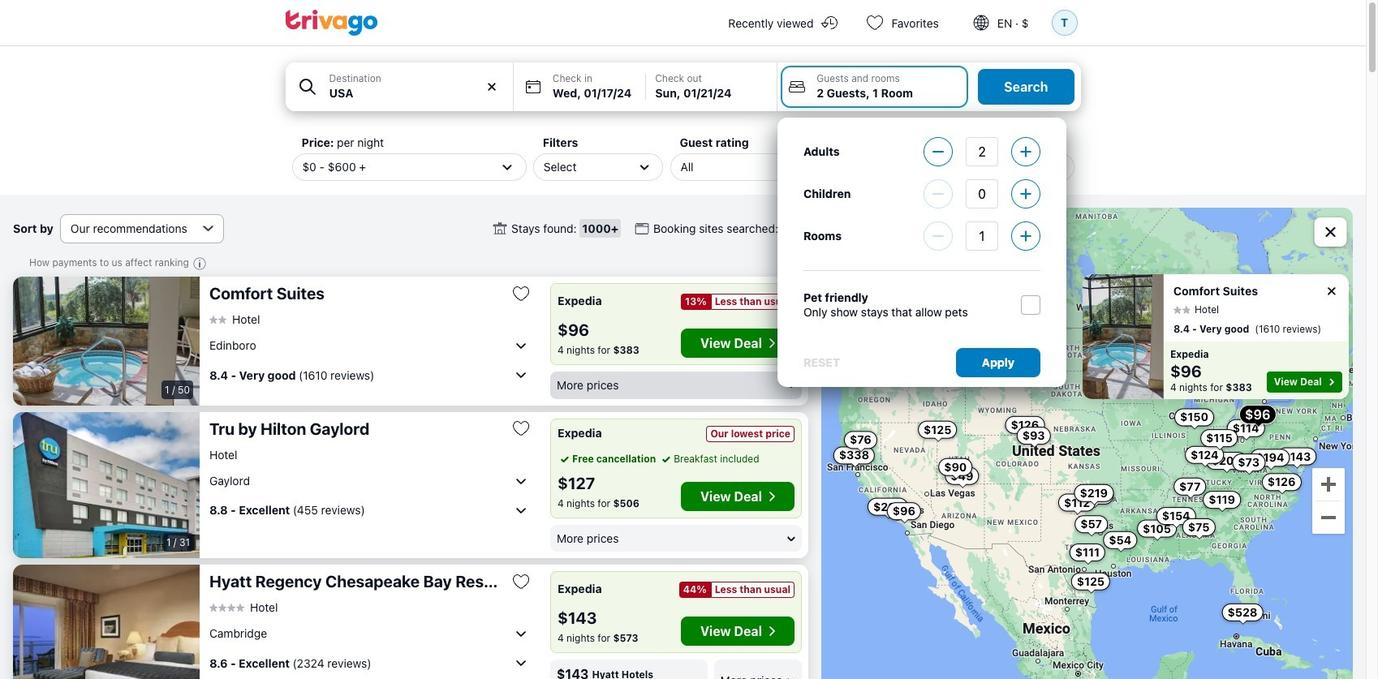 Task type: locate. For each thing, give the bounding box(es) containing it.
1 less image from the top
[[924, 180, 952, 208]]

None checkbox
[[1021, 295, 1041, 315]]

close image
[[1324, 284, 1339, 298]]

2 less image from the top
[[924, 222, 952, 250]]

None number field
[[966, 137, 998, 166], [966, 179, 998, 209], [966, 222, 998, 251], [966, 137, 998, 166], [966, 179, 998, 209], [966, 222, 998, 251]]

less image
[[924, 138, 952, 166]]

1 vertical spatial less image
[[924, 222, 952, 250]]

hyatt regency chesapeake bay resort, (cambridge, usa) image
[[13, 565, 200, 680]]

more image
[[1012, 138, 1040, 166], [1012, 222, 1040, 250]]

0 vertical spatial more image
[[1012, 138, 1040, 166]]

less image for more image
[[924, 180, 952, 208]]

0 vertical spatial less image
[[924, 180, 952, 208]]

more image down more image
[[1012, 222, 1040, 250]]

trivago logo image
[[285, 10, 378, 36]]

more image up more image
[[1012, 138, 1040, 166]]

None field
[[285, 63, 513, 111]]

clear image
[[485, 80, 499, 94]]

1 vertical spatial more image
[[1012, 222, 1040, 250]]

map region
[[822, 208, 1354, 680]]

less image
[[924, 180, 952, 208], [924, 222, 952, 250]]



Task type: describe. For each thing, give the bounding box(es) containing it.
1 more image from the top
[[1012, 138, 1040, 166]]

Where to? search field
[[329, 84, 503, 102]]

2 more image from the top
[[1012, 222, 1040, 250]]

less image for first more icon from the bottom
[[924, 222, 952, 250]]

comfort suites image
[[1082, 274, 1164, 399]]

tru by hilton gaylord, (gaylord, usa) image
[[13, 412, 200, 559]]

more image
[[1012, 180, 1040, 208]]

comfort suites, (edinboro, usa) image
[[13, 277, 200, 406]]



Task type: vqa. For each thing, say whether or not it's contained in the screenshot.
crowne plaza los angeles harbor hotel, (san pedro, usa) image
no



